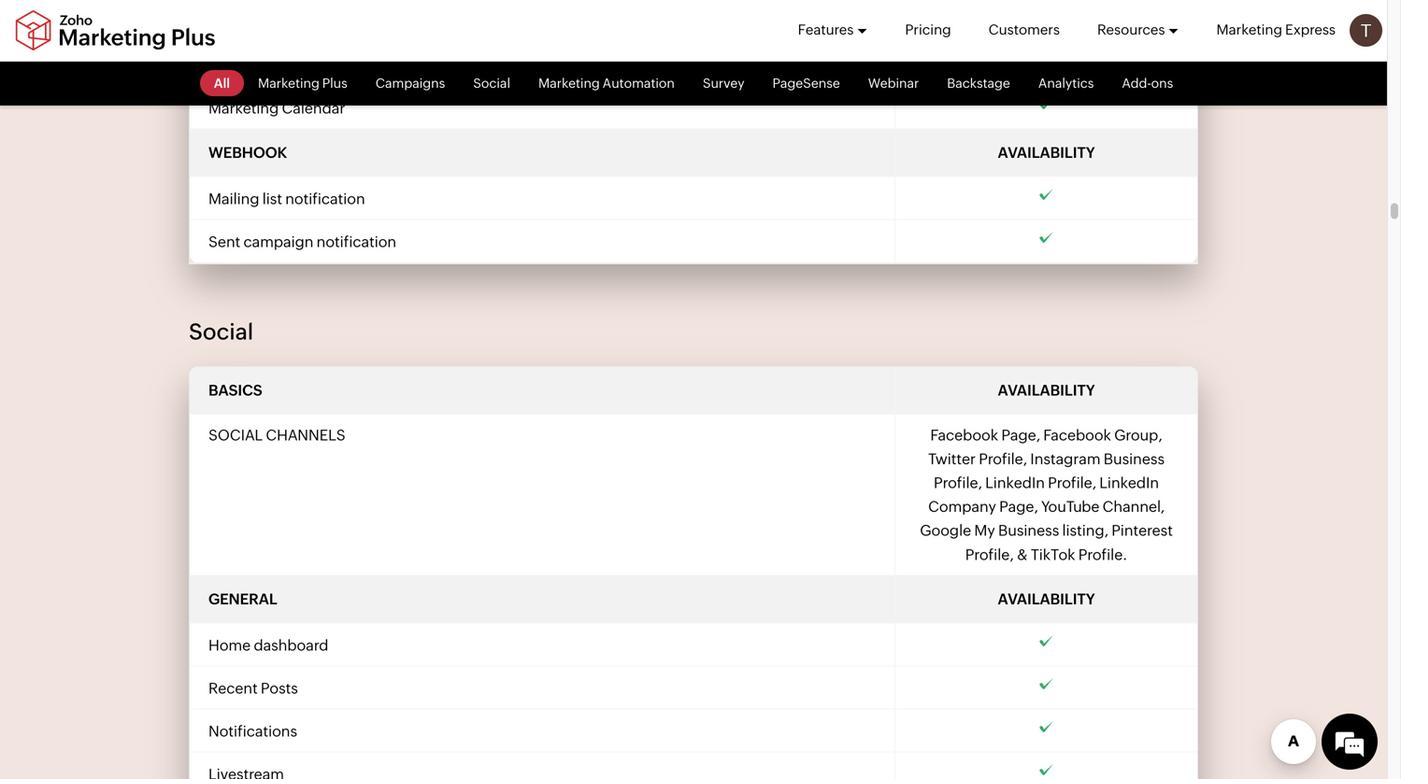 Task type: locate. For each thing, give the bounding box(es) containing it.
business down group,
[[1104, 450, 1165, 468]]

resources link
[[1097, 0, 1179, 60]]

favorites
[[208, 56, 271, 74]]

social right campaigns on the top of the page
[[473, 76, 510, 91]]

0 vertical spatial availability
[[998, 144, 1095, 161]]

business up &
[[998, 522, 1059, 539]]

marketing express link
[[1216, 0, 1336, 60]]

marketing left express
[[1216, 21, 1282, 38]]

campaign
[[243, 233, 314, 251]]

notification up sent campaign notification on the left of page
[[285, 190, 365, 208]]

social channels
[[208, 426, 345, 444]]

my
[[974, 522, 995, 539]]

zoho marketingplus logo image
[[14, 10, 217, 51]]

availability for general
[[998, 591, 1095, 608]]

all
[[214, 76, 230, 91]]

marketing
[[1216, 21, 1282, 38], [208, 100, 279, 117]]

&
[[1017, 546, 1028, 563]]

recent
[[208, 680, 258, 697]]

backstage
[[947, 76, 1010, 91]]

availability up instagram
[[998, 382, 1095, 399]]

social
[[208, 426, 263, 444]]

1 vertical spatial availability
[[998, 382, 1095, 399]]

0 vertical spatial page,
[[1001, 426, 1040, 444]]

1 horizontal spatial linkedin
[[1099, 474, 1159, 492]]

general
[[208, 591, 277, 608]]

facebook up twitter
[[930, 426, 998, 444]]

availability
[[998, 144, 1095, 161], [998, 382, 1095, 399], [998, 591, 1095, 608]]

facebook
[[930, 426, 998, 444], [1043, 426, 1111, 444]]

analytics
[[1038, 76, 1094, 91]]

social up basics
[[189, 319, 253, 345]]

list
[[262, 190, 282, 208]]

0 horizontal spatial facebook
[[930, 426, 998, 444]]

0 horizontal spatial linkedin
[[985, 474, 1045, 492]]

profile,
[[979, 450, 1027, 468], [934, 474, 982, 492], [1048, 474, 1096, 492], [965, 546, 1014, 563]]

linkedin down instagram
[[985, 474, 1045, 492]]

1 horizontal spatial marketing
[[1216, 21, 1282, 38]]

1 linkedin from the left
[[985, 474, 1045, 492]]

group,
[[1114, 426, 1162, 444]]

profile.
[[1078, 546, 1128, 563]]

resources
[[1097, 21, 1165, 38]]

3 availability from the top
[[998, 591, 1095, 608]]

facebook up instagram
[[1043, 426, 1111, 444]]

1 availability from the top
[[998, 144, 1095, 161]]

mailing
[[208, 190, 259, 208]]

pinterest
[[1112, 522, 1173, 539]]

features
[[798, 21, 854, 38]]

2 linkedin from the left
[[1099, 474, 1159, 492]]

availability for webhook
[[998, 144, 1095, 161]]

page, up instagram
[[1001, 426, 1040, 444]]

campaigns
[[375, 76, 445, 91]]

notification right campaign in the top of the page
[[317, 233, 396, 251]]

profile, up company
[[934, 474, 982, 492]]

1 facebook from the left
[[930, 426, 998, 444]]

availability down analytics
[[998, 144, 1095, 161]]

0 vertical spatial marketing
[[1216, 21, 1282, 38]]

marketing down "all"
[[208, 100, 279, 117]]

1 vertical spatial notification
[[317, 233, 396, 251]]

0 vertical spatial business
[[1104, 450, 1165, 468]]

page, up &
[[999, 498, 1038, 516]]

notifications
[[208, 723, 297, 740]]

webinar
[[868, 76, 919, 91]]

0 horizontal spatial business
[[998, 522, 1059, 539]]

1 vertical spatial social
[[189, 319, 253, 345]]

notification for sent campaign notification
[[317, 233, 396, 251]]

marketing plus
[[258, 76, 347, 91]]

business
[[1104, 450, 1165, 468], [998, 522, 1059, 539]]

mailing list notification
[[208, 190, 365, 208]]

notification
[[285, 190, 365, 208], [317, 233, 396, 251]]

marketing calendar
[[208, 100, 345, 117]]

1 horizontal spatial social
[[473, 76, 510, 91]]

linkedin up channel,
[[1099, 474, 1159, 492]]

profile, down my
[[965, 546, 1014, 563]]

availability down tiktok
[[998, 591, 1095, 608]]

home dashboard
[[208, 637, 328, 654]]

0 horizontal spatial marketing
[[208, 100, 279, 117]]

social
[[473, 76, 510, 91], [189, 319, 253, 345]]

1 horizontal spatial facebook
[[1043, 426, 1111, 444]]

0 vertical spatial notification
[[285, 190, 365, 208]]

linkedin
[[985, 474, 1045, 492], [1099, 474, 1159, 492]]

sent
[[208, 233, 240, 251]]

page,
[[1001, 426, 1040, 444], [999, 498, 1038, 516]]

notification for mailing list notification
[[285, 190, 365, 208]]

0 vertical spatial social
[[473, 76, 510, 91]]

marketing for marketing express
[[1216, 21, 1282, 38]]

2 vertical spatial availability
[[998, 591, 1095, 608]]

add-
[[1122, 76, 1151, 91]]

add-ons
[[1122, 76, 1173, 91]]

twitter
[[928, 450, 976, 468]]

2 availability from the top
[[998, 382, 1095, 399]]

1 vertical spatial marketing
[[208, 100, 279, 117]]

folders
[[208, 13, 260, 31]]

pricing
[[905, 21, 951, 38]]



Task type: vqa. For each thing, say whether or not it's contained in the screenshot.


Task type: describe. For each thing, give the bounding box(es) containing it.
profile, right twitter
[[979, 450, 1027, 468]]

customers link
[[989, 0, 1060, 60]]

ons
[[1151, 76, 1173, 91]]

company
[[928, 498, 996, 516]]

1 vertical spatial page,
[[999, 498, 1038, 516]]

pagesense
[[773, 76, 840, 91]]

listing,
[[1062, 522, 1108, 539]]

posts
[[261, 680, 298, 697]]

marketing express
[[1216, 21, 1336, 38]]

terry turtle image
[[1350, 14, 1382, 47]]

profile, up youtube on the bottom
[[1048, 474, 1096, 492]]

availability for basics
[[998, 382, 1095, 399]]

instagram
[[1030, 450, 1101, 468]]

google
[[920, 522, 971, 539]]

features link
[[798, 0, 868, 60]]

recent posts
[[208, 680, 298, 697]]

channel,
[[1103, 498, 1165, 516]]

dashboard
[[254, 637, 328, 654]]

tiktok
[[1031, 546, 1075, 563]]

calendar
[[282, 100, 345, 117]]

1 horizontal spatial business
[[1104, 450, 1165, 468]]

basics
[[208, 382, 262, 399]]

sent campaign notification
[[208, 233, 396, 251]]

youtube
[[1041, 498, 1100, 516]]

customers
[[989, 21, 1060, 38]]

express
[[1285, 21, 1336, 38]]

marketing automation
[[538, 76, 675, 91]]

marketing for marketing calendar
[[208, 100, 279, 117]]

webhook
[[208, 144, 287, 161]]

home
[[208, 637, 251, 654]]

0 horizontal spatial social
[[189, 319, 253, 345]]

pricing link
[[905, 0, 951, 60]]

survey
[[703, 76, 744, 91]]

facebook page, facebook group, twitter profile, instagram business profile, linkedin profile, linkedin company page, youtube channel, google my business listing, pinterest profile, & tiktok profile.
[[920, 426, 1173, 563]]

2 facebook from the left
[[1043, 426, 1111, 444]]

channels
[[266, 426, 345, 444]]

1 vertical spatial business
[[998, 522, 1059, 539]]



